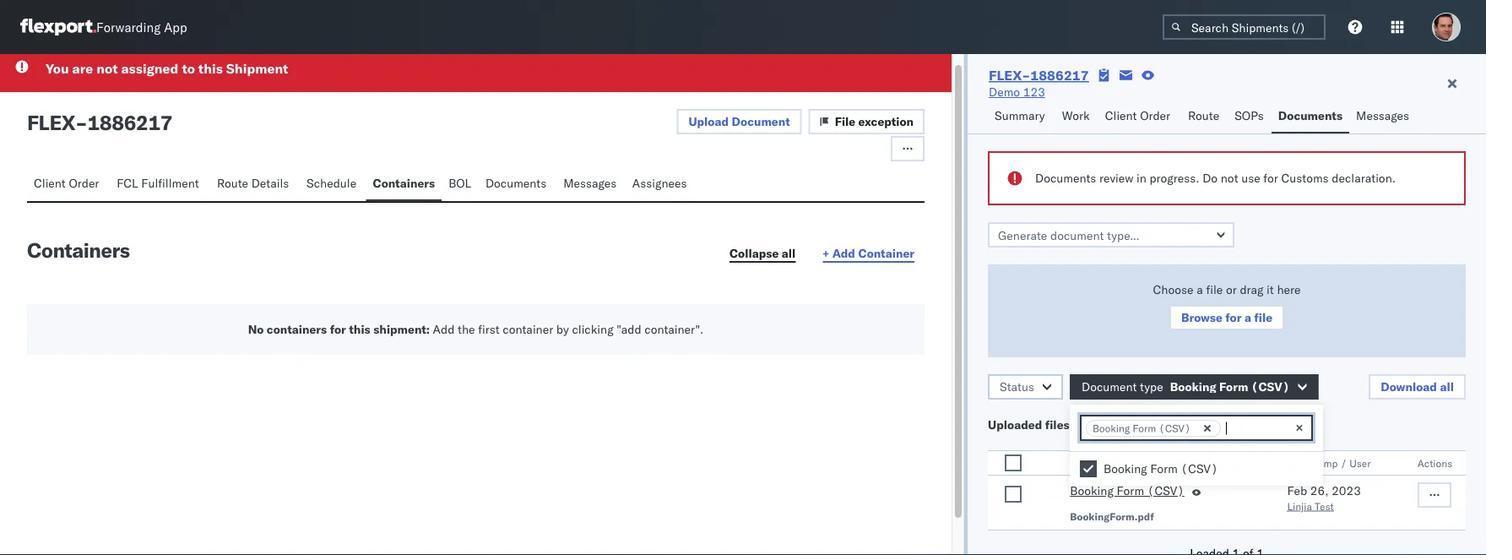 Task type: locate. For each thing, give the bounding box(es) containing it.
0 horizontal spatial file
[[1207, 282, 1224, 297]]

order left fcl
[[69, 175, 99, 190]]

a right choose
[[1197, 282, 1204, 297]]

1 horizontal spatial messages
[[1357, 108, 1410, 123]]

1 horizontal spatial for
[[1226, 310, 1242, 325]]

document for document type booking form (csv)
[[1082, 379, 1137, 394]]

fcl fulfillment
[[117, 175, 199, 190]]

client order button
[[1099, 101, 1182, 133], [27, 168, 110, 201]]

route left details
[[217, 175, 248, 190]]

0 vertical spatial booking form (csv)
[[1093, 422, 1191, 435]]

form down browse for a file button
[[1220, 379, 1249, 394]]

not right do
[[1221, 171, 1239, 185]]

linjia
[[1288, 500, 1313, 512]]

booking right 1
[[1093, 422, 1131, 435]]

choose
[[1154, 282, 1194, 297]]

schedule
[[307, 175, 357, 190]]

browse for a file button
[[1170, 305, 1285, 330]]

add inside the + add container button
[[833, 245, 856, 260]]

1 horizontal spatial route
[[1189, 108, 1220, 123]]

1 vertical spatial 1886217
[[87, 109, 173, 135]]

messages button left assignees on the top of page
[[557, 168, 626, 201]]

0 horizontal spatial containers
[[27, 237, 130, 262]]

route for route details
[[217, 175, 248, 190]]

(csv) down browse for a file button
[[1252, 379, 1290, 394]]

details
[[251, 175, 289, 190]]

this left shipment:
[[349, 321, 371, 336]]

containers down fcl
[[27, 237, 130, 262]]

form inside "link"
[[1117, 483, 1145, 498]]

collapse all
[[730, 245, 796, 260]]

1 horizontal spatial documents button
[[1272, 101, 1350, 133]]

client
[[1106, 108, 1138, 123], [34, 175, 66, 190]]

containers
[[373, 175, 435, 190], [27, 237, 130, 262]]

+ add container button
[[813, 241, 925, 266]]

flex-
[[989, 67, 1031, 84]]

no containers for this shipment: add the first container by clicking "add container".
[[248, 321, 704, 336]]

user
[[1350, 457, 1372, 469]]

customs
[[1282, 171, 1329, 185]]

0 vertical spatial messages button
[[1350, 101, 1419, 133]]

browse
[[1182, 310, 1223, 325]]

1 horizontal spatial all
[[1441, 379, 1455, 394]]

bol
[[449, 175, 472, 190]]

2 vertical spatial booking form (csv)
[[1071, 483, 1185, 498]]

1 vertical spatial file
[[1255, 310, 1273, 325]]

client order button left fcl
[[27, 168, 110, 201]]

messages button
[[1350, 101, 1419, 133], [557, 168, 626, 201]]

download all
[[1381, 379, 1455, 394]]

1 vertical spatial containers
[[27, 237, 130, 262]]

0 vertical spatial route
[[1189, 108, 1220, 123]]

/ right type
[[1149, 457, 1155, 469]]

1886217 down assigned
[[87, 109, 173, 135]]

(csv)
[[1252, 379, 1290, 394], [1159, 422, 1191, 435], [1181, 461, 1219, 476], [1148, 483, 1185, 498]]

0 vertical spatial documents button
[[1272, 101, 1350, 133]]

booking inside "link"
[[1071, 483, 1114, 498]]

documents review in progress. do not use for customs declaration.
[[1036, 171, 1397, 185]]

+ add container
[[823, 245, 915, 260]]

Generate document type... text field
[[988, 222, 1235, 248]]

upload document
[[689, 114, 790, 128]]

1 vertical spatial order
[[69, 175, 99, 190]]

this
[[198, 60, 223, 76], [349, 321, 371, 336]]

1 vertical spatial client order button
[[27, 168, 110, 201]]

0 vertical spatial add
[[833, 245, 856, 260]]

flex-1886217 link
[[989, 67, 1090, 84]]

form
[[1220, 379, 1249, 394], [1133, 422, 1157, 435], [1151, 461, 1178, 476], [1117, 483, 1145, 498]]

0 horizontal spatial messages
[[564, 175, 617, 190]]

route inside button
[[217, 175, 248, 190]]

route left sops
[[1189, 108, 1220, 123]]

0 vertical spatial client order
[[1106, 108, 1171, 123]]

0 horizontal spatial for
[[330, 321, 346, 336]]

all
[[782, 245, 796, 260], [1441, 379, 1455, 394]]

1 horizontal spatial client order
[[1106, 108, 1171, 123]]

flex-1886217
[[989, 67, 1090, 84]]

+
[[823, 245, 830, 260]]

filename
[[1157, 457, 1202, 469]]

a down drag
[[1245, 310, 1252, 325]]

0 horizontal spatial route
[[217, 175, 248, 190]]

0 vertical spatial containers
[[373, 175, 435, 190]]

download
[[1381, 379, 1438, 394]]

documents button right sops
[[1272, 101, 1350, 133]]

client down flex
[[34, 175, 66, 190]]

/ left "user"
[[1341, 457, 1348, 469]]

1 horizontal spatial documents
[[1036, 171, 1097, 185]]

0 horizontal spatial client order
[[34, 175, 99, 190]]

0 vertical spatial all
[[782, 245, 796, 260]]

None checkbox
[[1005, 455, 1022, 471], [1081, 460, 1097, 477], [1005, 486, 1022, 503], [1005, 455, 1022, 471], [1081, 460, 1097, 477], [1005, 486, 1022, 503]]

a
[[1197, 282, 1204, 297], [1245, 310, 1252, 325]]

all right collapse
[[782, 245, 796, 260]]

0 horizontal spatial /
[[1149, 457, 1155, 469]]

client order left fcl
[[34, 175, 99, 190]]

file exception
[[835, 114, 914, 128]]

documents right sops button
[[1279, 108, 1343, 123]]

route inside button
[[1189, 108, 1220, 123]]

add
[[833, 245, 856, 260], [433, 321, 455, 336]]

all for download all
[[1441, 379, 1455, 394]]

2 / from the left
[[1341, 457, 1348, 469]]

1 horizontal spatial /
[[1341, 457, 1348, 469]]

choose a file or drag it here
[[1154, 282, 1301, 297]]

containers left bol
[[373, 175, 435, 190]]

order for the right client order button
[[1141, 108, 1171, 123]]

0 horizontal spatial documents
[[486, 175, 547, 190]]

0 horizontal spatial this
[[198, 60, 223, 76]]

messages
[[1357, 108, 1410, 123], [564, 175, 617, 190]]

client order for bottom client order button
[[34, 175, 99, 190]]

0 horizontal spatial messages button
[[557, 168, 626, 201]]

shipment
[[226, 60, 288, 76]]

not right are
[[96, 60, 118, 76]]

for right containers
[[330, 321, 346, 336]]

booking form (csv) up the 'document type / filename' on the bottom right of page
[[1093, 422, 1191, 435]]

0 vertical spatial messages
[[1357, 108, 1410, 123]]

documents button right bol
[[479, 168, 557, 201]]

1 vertical spatial a
[[1245, 310, 1252, 325]]

0 vertical spatial document
[[732, 114, 790, 128]]

1 horizontal spatial add
[[833, 245, 856, 260]]

1 vertical spatial not
[[1221, 171, 1239, 185]]

client order right work button
[[1106, 108, 1171, 123]]

None text field
[[1225, 421, 1242, 436]]

order left route button
[[1141, 108, 1171, 123]]

(csv) down document type / filename button at the bottom right of the page
[[1148, 483, 1185, 498]]

uploaded files ∙ 1
[[988, 417, 1091, 432]]

type
[[1141, 379, 1164, 394]]

demo 123
[[989, 84, 1046, 99]]

1 vertical spatial booking form (csv)
[[1104, 461, 1219, 476]]

file down it
[[1255, 310, 1273, 325]]

sops
[[1235, 108, 1264, 123]]

timestamp / user
[[1288, 457, 1372, 469]]

0 horizontal spatial client
[[34, 175, 66, 190]]

1 horizontal spatial file
[[1255, 310, 1273, 325]]

1 vertical spatial route
[[217, 175, 248, 190]]

the
[[458, 321, 475, 336]]

0 horizontal spatial client order button
[[27, 168, 110, 201]]

collapse
[[730, 245, 779, 260]]

0 horizontal spatial a
[[1197, 282, 1204, 297]]

documents right bol button
[[486, 175, 547, 190]]

0 vertical spatial 1886217
[[1031, 67, 1090, 84]]

file left or
[[1207, 282, 1224, 297]]

Search Shipments (/) text field
[[1163, 14, 1326, 40]]

it
[[1267, 282, 1275, 297]]

sops button
[[1229, 101, 1272, 133]]

1 vertical spatial this
[[349, 321, 371, 336]]

0 horizontal spatial not
[[96, 60, 118, 76]]

all right download
[[1441, 379, 1455, 394]]

add left "the"
[[433, 321, 455, 336]]

1886217
[[1031, 67, 1090, 84], [87, 109, 173, 135]]

all inside collapse all button
[[782, 245, 796, 260]]

1 vertical spatial client order
[[34, 175, 99, 190]]

1 horizontal spatial order
[[1141, 108, 1171, 123]]

summary
[[995, 108, 1046, 123]]

files
[[1046, 417, 1070, 432]]

route
[[1189, 108, 1220, 123], [217, 175, 248, 190]]

client order for the right client order button
[[1106, 108, 1171, 123]]

fulfillment
[[141, 175, 199, 190]]

documents left review
[[1036, 171, 1097, 185]]

1 vertical spatial documents button
[[479, 168, 557, 201]]

0 horizontal spatial add
[[433, 321, 455, 336]]

1 horizontal spatial containers
[[373, 175, 435, 190]]

0 vertical spatial not
[[96, 60, 118, 76]]

0 vertical spatial client
[[1106, 108, 1138, 123]]

container
[[859, 245, 915, 260]]

booking form (csv) down type
[[1071, 483, 1185, 498]]

by
[[557, 321, 569, 336]]

type
[[1123, 457, 1146, 469]]

123
[[1024, 84, 1046, 99]]

messages button up "declaration."
[[1350, 101, 1419, 133]]

file
[[1207, 282, 1224, 297], [1255, 310, 1273, 325]]

document type / filename
[[1071, 457, 1202, 469]]

documents for the right documents button
[[1279, 108, 1343, 123]]

document
[[732, 114, 790, 128], [1082, 379, 1137, 394], [1071, 457, 1121, 469]]

booking form (csv) up booking form (csv) "link"
[[1104, 461, 1219, 476]]

booking form (csv)
[[1093, 422, 1191, 435], [1104, 461, 1219, 476], [1071, 483, 1185, 498]]

1886217 up 123
[[1031, 67, 1090, 84]]

for right use
[[1264, 171, 1279, 185]]

add right +
[[833, 245, 856, 260]]

document type / filename button
[[1067, 453, 1254, 470]]

0 vertical spatial order
[[1141, 108, 1171, 123]]

all inside download all button
[[1441, 379, 1455, 394]]

for down or
[[1226, 310, 1242, 325]]

1 vertical spatial all
[[1441, 379, 1455, 394]]

summary button
[[988, 101, 1056, 133]]

client right work button
[[1106, 108, 1138, 123]]

0 vertical spatial a
[[1197, 282, 1204, 297]]

this right to
[[198, 60, 223, 76]]

booking up bookingform.pdf at right bottom
[[1071, 483, 1114, 498]]

schedule button
[[300, 168, 366, 201]]

0 vertical spatial client order button
[[1099, 101, 1182, 133]]

0 horizontal spatial all
[[782, 245, 796, 260]]

bookingform.pdf
[[1071, 510, 1155, 523]]

form down type
[[1117, 483, 1145, 498]]

1 horizontal spatial a
[[1245, 310, 1252, 325]]

1 vertical spatial document
[[1082, 379, 1137, 394]]

0 horizontal spatial 1886217
[[87, 109, 173, 135]]

client order button up in
[[1099, 101, 1182, 133]]

messages up "declaration."
[[1357, 108, 1410, 123]]

exception
[[859, 114, 914, 128]]

document type booking form (csv)
[[1082, 379, 1290, 394]]

not
[[96, 60, 118, 76], [1221, 171, 1239, 185]]

2 horizontal spatial documents
[[1279, 108, 1343, 123]]

flex
[[27, 109, 75, 135]]

messages left assignees on the top of page
[[564, 175, 617, 190]]

0 vertical spatial file
[[1207, 282, 1224, 297]]

2 vertical spatial document
[[1071, 457, 1121, 469]]

0 horizontal spatial order
[[69, 175, 99, 190]]



Task type: vqa. For each thing, say whether or not it's contained in the screenshot.
rightmost hold
no



Task type: describe. For each thing, give the bounding box(es) containing it.
no
[[248, 321, 264, 336]]

forwarding app
[[96, 19, 187, 35]]

forwarding app link
[[20, 19, 187, 35]]

1 horizontal spatial this
[[349, 321, 371, 336]]

1 vertical spatial messages button
[[557, 168, 626, 201]]

containers inside button
[[373, 175, 435, 190]]

1 vertical spatial add
[[433, 321, 455, 336]]

2023
[[1332, 483, 1362, 498]]

order for bottom client order button
[[69, 175, 99, 190]]

to
[[182, 60, 195, 76]]

do
[[1203, 171, 1218, 185]]

1 vertical spatial client
[[34, 175, 66, 190]]

1 / from the left
[[1149, 457, 1155, 469]]

or
[[1227, 282, 1237, 297]]

collapse all button
[[720, 241, 806, 266]]

shipment:
[[374, 321, 430, 336]]

demo
[[989, 84, 1021, 99]]

work
[[1063, 108, 1090, 123]]

work button
[[1056, 101, 1099, 133]]

booking form (csv) link
[[1071, 482, 1185, 503]]

route for route
[[1189, 108, 1220, 123]]

documents for documents review in progress. do not use for customs declaration.
[[1036, 171, 1097, 185]]

booking up booking form (csv) "link"
[[1104, 461, 1148, 476]]

first
[[478, 321, 500, 336]]

form up the 'document type / filename' on the bottom right of page
[[1133, 422, 1157, 435]]

feb 26, 2023 linjia test
[[1288, 483, 1362, 512]]

file inside button
[[1255, 310, 1273, 325]]

0 horizontal spatial documents button
[[479, 168, 557, 201]]

status
[[1000, 379, 1035, 394]]

2 horizontal spatial for
[[1264, 171, 1279, 185]]

review
[[1100, 171, 1134, 185]]

26,
[[1311, 483, 1329, 498]]

∙
[[1073, 417, 1081, 432]]

actions
[[1418, 457, 1453, 469]]

bol button
[[442, 168, 479, 201]]

for inside button
[[1226, 310, 1242, 325]]

(csv) inside "link"
[[1148, 483, 1185, 498]]

upload
[[689, 114, 729, 128]]

in
[[1137, 171, 1147, 185]]

1 horizontal spatial messages button
[[1350, 101, 1419, 133]]

-
[[75, 109, 87, 135]]

are
[[72, 60, 93, 76]]

flex - 1886217
[[27, 109, 173, 135]]

fcl fulfillment button
[[110, 168, 210, 201]]

app
[[164, 19, 187, 35]]

fcl
[[117, 175, 138, 190]]

declaration.
[[1333, 171, 1397, 185]]

documents for leftmost documents button
[[486, 175, 547, 190]]

route button
[[1182, 101, 1229, 133]]

test
[[1315, 500, 1335, 512]]

you are not assigned to this shipment
[[46, 60, 288, 76]]

timestamp
[[1288, 457, 1339, 469]]

containers button
[[366, 168, 442, 201]]

progress.
[[1150, 171, 1200, 185]]

file
[[835, 114, 856, 128]]

route details button
[[210, 168, 300, 201]]

document for document type / filename
[[1071, 457, 1121, 469]]

demo 123 link
[[989, 84, 1046, 101]]

1 horizontal spatial not
[[1221, 171, 1239, 185]]

clicking
[[572, 321, 614, 336]]

1 horizontal spatial 1886217
[[1031, 67, 1090, 84]]

route details
[[217, 175, 289, 190]]

upload document button
[[677, 109, 802, 134]]

form right type
[[1151, 461, 1178, 476]]

use
[[1242, 171, 1261, 185]]

forwarding
[[96, 19, 161, 35]]

container
[[503, 321, 554, 336]]

assignees
[[633, 175, 687, 190]]

assigned
[[121, 60, 179, 76]]

all for collapse all
[[782, 245, 796, 260]]

container".
[[645, 321, 704, 336]]

flexport. image
[[20, 19, 96, 35]]

(csv) up filename
[[1159, 422, 1191, 435]]

0 vertical spatial this
[[198, 60, 223, 76]]

timestamp / user button
[[1285, 453, 1385, 470]]

browse for a file
[[1182, 310, 1273, 325]]

assignees button
[[626, 168, 697, 201]]

uploaded
[[988, 417, 1043, 432]]

a inside button
[[1245, 310, 1252, 325]]

1
[[1084, 417, 1091, 432]]

download all button
[[1370, 374, 1467, 400]]

"add
[[617, 321, 642, 336]]

1 horizontal spatial client
[[1106, 108, 1138, 123]]

booking right type
[[1171, 379, 1217, 394]]

1 horizontal spatial client order button
[[1099, 101, 1182, 133]]

(csv) right type
[[1181, 461, 1219, 476]]

drag
[[1241, 282, 1264, 297]]

1 vertical spatial messages
[[564, 175, 617, 190]]

here
[[1278, 282, 1301, 297]]

containers
[[267, 321, 327, 336]]



